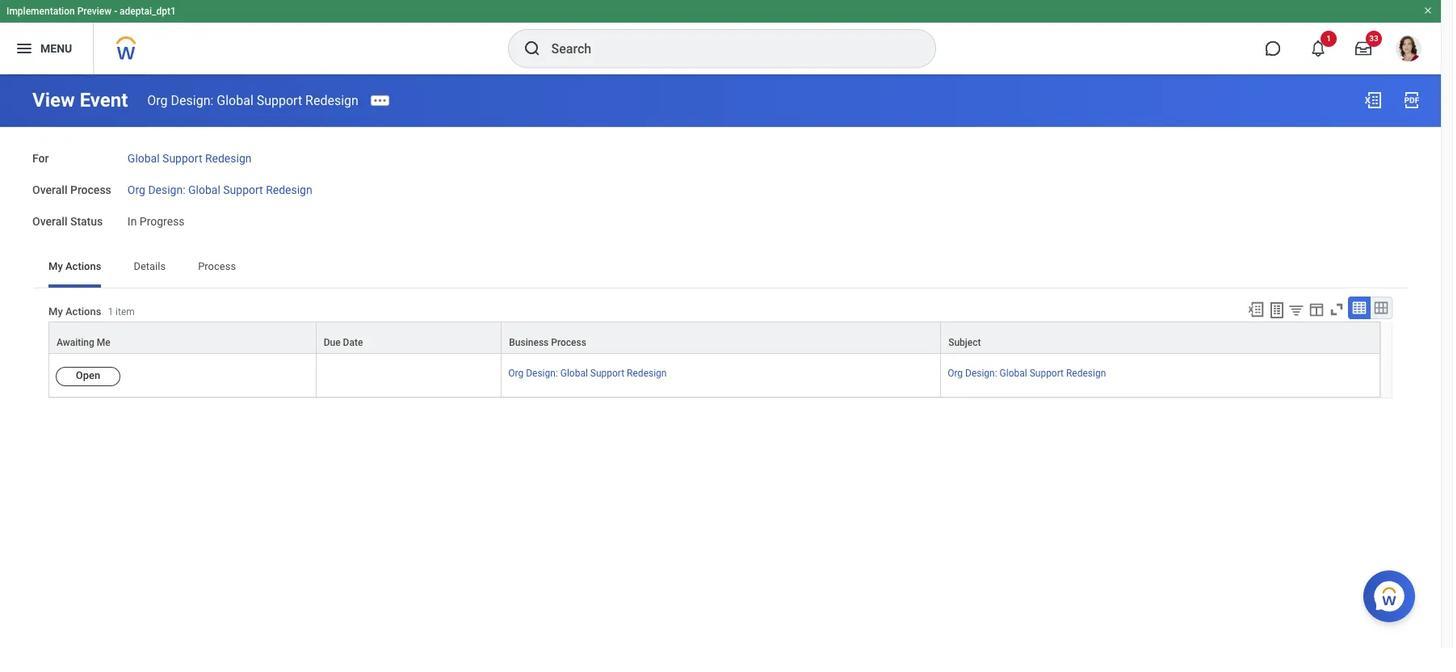 Task type: describe. For each thing, give the bounding box(es) containing it.
overall for overall status
[[32, 215, 67, 227]]

org up in
[[128, 183, 145, 196]]

business process button
[[502, 323, 941, 353]]

menu
[[40, 42, 72, 55]]

inbox large image
[[1356, 40, 1372, 57]]

justify image
[[15, 39, 34, 58]]

-
[[114, 6, 117, 17]]

adeptai_dpt1
[[120, 6, 176, 17]]

due date
[[324, 337, 363, 349]]

notifications large image
[[1311, 40, 1327, 57]]

open row
[[48, 354, 1381, 398]]

profile logan mcneil image
[[1396, 36, 1422, 65]]

process inside 'tab list'
[[198, 260, 236, 273]]

in
[[128, 215, 137, 227]]

design: up overall status "element"
[[148, 183, 186, 196]]

process for overall process
[[70, 183, 111, 196]]

export to excel image for view event
[[1364, 90, 1383, 110]]

design: up global support redesign link
[[171, 93, 214, 108]]

subject
[[949, 337, 981, 349]]

close environment banner image
[[1424, 6, 1433, 15]]

33
[[1370, 34, 1379, 43]]

overall for overall process
[[32, 183, 67, 196]]

fullscreen image
[[1328, 301, 1346, 319]]

business
[[509, 337, 549, 349]]

view event
[[32, 89, 128, 112]]

click to view/edit grid preferences image
[[1308, 301, 1326, 319]]

design: down the subject at the bottom right of page
[[966, 368, 998, 379]]

design: down business process on the left bottom of page
[[526, 368, 558, 379]]

awaiting me
[[57, 337, 110, 349]]

export to excel image for my actions
[[1248, 301, 1265, 319]]

row inside view event main content
[[48, 322, 1381, 354]]

tab list inside view event main content
[[32, 249, 1409, 288]]

overall status element
[[128, 205, 185, 229]]

view printable version (pdf) image
[[1403, 90, 1422, 110]]

my for my actions 1 item
[[48, 305, 63, 317]]

process for business process
[[551, 337, 587, 349]]

1 inside button
[[1327, 34, 1332, 43]]

1 button
[[1301, 31, 1337, 66]]

global inside global support redesign link
[[128, 152, 160, 165]]

org right event
[[147, 93, 168, 108]]

details
[[134, 260, 166, 273]]

export to worksheets image
[[1268, 301, 1287, 320]]

toolbar inside view event main content
[[1240, 297, 1393, 322]]

in progress
[[128, 215, 185, 227]]

expand table image
[[1374, 300, 1390, 316]]

overall process
[[32, 183, 111, 196]]



Task type: vqa. For each thing, say whether or not it's contained in the screenshot.
All To Dos link
no



Task type: locate. For each thing, give the bounding box(es) containing it.
1 vertical spatial export to excel image
[[1248, 301, 1265, 319]]

0 vertical spatial process
[[70, 183, 111, 196]]

actions
[[65, 260, 101, 273], [65, 305, 101, 317]]

row containing awaiting me
[[48, 322, 1381, 354]]

select to filter grid data image
[[1288, 302, 1306, 319]]

export to excel image left view printable version (pdf) 'icon'
[[1364, 90, 1383, 110]]

0 horizontal spatial 1
[[108, 306, 113, 317]]

due date button
[[316, 323, 501, 353]]

my up awaiting
[[48, 305, 63, 317]]

2 my from the top
[[48, 305, 63, 317]]

tab list containing my actions
[[32, 249, 1409, 288]]

1 inside the my actions 1 item
[[108, 306, 113, 317]]

overall left status
[[32, 215, 67, 227]]

search image
[[522, 39, 542, 58]]

0 vertical spatial export to excel image
[[1364, 90, 1383, 110]]

0 vertical spatial actions
[[65, 260, 101, 273]]

33 button
[[1346, 31, 1383, 66]]

1 left the "item"
[[108, 306, 113, 317]]

my
[[48, 260, 63, 273], [48, 305, 63, 317]]

process right business
[[551, 337, 587, 349]]

1 vertical spatial actions
[[65, 305, 101, 317]]

actions for my actions
[[65, 260, 101, 273]]

subject button
[[941, 323, 1380, 353]]

tab list
[[32, 249, 1409, 288]]

process
[[70, 183, 111, 196], [198, 260, 236, 273], [551, 337, 587, 349]]

actions for my actions 1 item
[[65, 305, 101, 317]]

process up status
[[70, 183, 111, 196]]

awaiting
[[57, 337, 94, 349]]

1 horizontal spatial export to excel image
[[1364, 90, 1383, 110]]

1 vertical spatial my
[[48, 305, 63, 317]]

my for my actions
[[48, 260, 63, 273]]

cell inside view event main content
[[316, 354, 502, 398]]

business process
[[509, 337, 587, 349]]

menu banner
[[0, 0, 1442, 74]]

actions up the my actions 1 item
[[65, 260, 101, 273]]

org design: global support redesign
[[147, 93, 359, 108], [128, 183, 312, 196], [508, 368, 667, 379], [948, 368, 1106, 379]]

global
[[217, 93, 254, 108], [128, 152, 160, 165], [188, 183, 220, 196], [561, 368, 588, 379], [1000, 368, 1028, 379]]

1 overall from the top
[[32, 183, 67, 196]]

toolbar
[[1240, 297, 1393, 322]]

redesign
[[306, 93, 359, 108], [205, 152, 252, 165], [266, 183, 312, 196], [627, 368, 667, 379], [1067, 368, 1106, 379]]

cell
[[316, 354, 502, 398]]

actions inside 'tab list'
[[65, 260, 101, 273]]

view event main content
[[0, 74, 1442, 457]]

2 horizontal spatial process
[[551, 337, 587, 349]]

support
[[257, 93, 302, 108], [162, 152, 202, 165], [223, 183, 263, 196], [591, 368, 625, 379], [1030, 368, 1064, 379]]

process inside popup button
[[551, 337, 587, 349]]

menu button
[[0, 23, 93, 74]]

overall down for
[[32, 183, 67, 196]]

implementation
[[6, 6, 75, 17]]

1 vertical spatial process
[[198, 260, 236, 273]]

export to excel image
[[1364, 90, 1383, 110], [1248, 301, 1265, 319]]

my actions 1 item
[[48, 305, 135, 317]]

2 overall from the top
[[32, 215, 67, 227]]

0 vertical spatial overall
[[32, 183, 67, 196]]

0 horizontal spatial process
[[70, 183, 111, 196]]

export to excel image left export to worksheets icon
[[1248, 301, 1265, 319]]

1 vertical spatial overall
[[32, 215, 67, 227]]

my actions
[[48, 260, 101, 273]]

org down the subject at the bottom right of page
[[948, 368, 963, 379]]

row
[[48, 322, 1381, 354]]

1 horizontal spatial 1
[[1327, 34, 1332, 43]]

overall
[[32, 183, 67, 196], [32, 215, 67, 227]]

for
[[32, 152, 49, 165]]

me
[[97, 337, 110, 349]]

status
[[70, 215, 103, 227]]

org down business
[[508, 368, 524, 379]]

org design: global support redesign link
[[147, 93, 359, 108], [128, 180, 312, 196], [508, 368, 667, 379], [948, 368, 1106, 379]]

implementation preview -   adeptai_dpt1
[[6, 6, 176, 17]]

2 actions from the top
[[65, 305, 101, 317]]

item
[[116, 306, 135, 317]]

1 my from the top
[[48, 260, 63, 273]]

view
[[32, 89, 75, 112]]

process right details
[[198, 260, 236, 273]]

support inside global support redesign link
[[162, 152, 202, 165]]

2 vertical spatial process
[[551, 337, 587, 349]]

0 vertical spatial my
[[48, 260, 63, 273]]

design:
[[171, 93, 214, 108], [148, 183, 186, 196], [526, 368, 558, 379], [966, 368, 998, 379]]

awaiting me button
[[49, 323, 316, 353]]

my inside 'tab list'
[[48, 260, 63, 273]]

open
[[76, 370, 100, 382]]

org
[[147, 93, 168, 108], [128, 183, 145, 196], [508, 368, 524, 379], [948, 368, 963, 379]]

my down overall status
[[48, 260, 63, 273]]

0 vertical spatial 1
[[1327, 34, 1332, 43]]

1 horizontal spatial process
[[198, 260, 236, 273]]

global support redesign
[[128, 152, 252, 165]]

1
[[1327, 34, 1332, 43], [108, 306, 113, 317]]

table image
[[1352, 300, 1368, 316]]

0 horizontal spatial export to excel image
[[1248, 301, 1265, 319]]

overall status
[[32, 215, 103, 227]]

event
[[80, 89, 128, 112]]

actions up 'awaiting me' in the bottom left of the page
[[65, 305, 101, 317]]

1 vertical spatial 1
[[108, 306, 113, 317]]

1 right 'notifications large' icon
[[1327, 34, 1332, 43]]

progress
[[140, 215, 185, 227]]

1 actions from the top
[[65, 260, 101, 273]]

global support redesign link
[[128, 149, 252, 165]]

open button
[[56, 367, 120, 387]]

Search Workday  search field
[[551, 31, 902, 66]]

preview
[[77, 6, 112, 17]]

due
[[324, 337, 341, 349]]

date
[[343, 337, 363, 349]]



